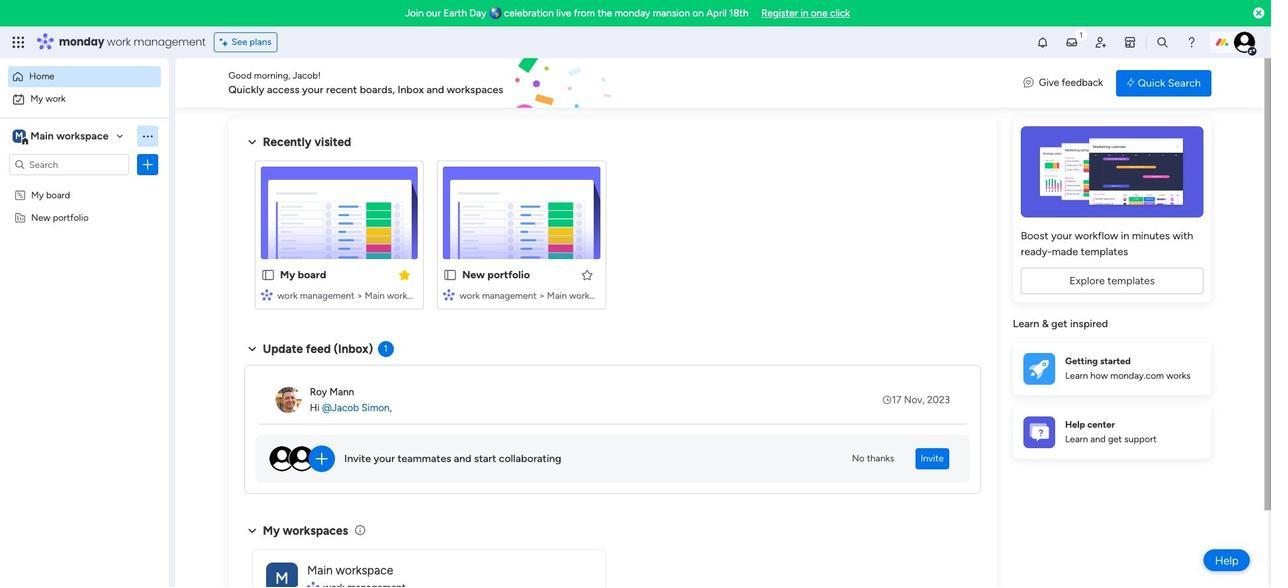 Task type: vqa. For each thing, say whether or not it's contained in the screenshot.
My board to the top
no



Task type: locate. For each thing, give the bounding box(es) containing it.
v2 bolt switch image
[[1127, 76, 1135, 90]]

component image for add to favorites icon
[[443, 289, 455, 301]]

0 vertical spatial option
[[8, 66, 161, 87]]

public board image for the component image for remove from favorites image
[[261, 268, 275, 283]]

2 public board image from the left
[[443, 268, 458, 283]]

select product image
[[12, 36, 25, 49]]

1 horizontal spatial public board image
[[443, 268, 458, 283]]

0 horizontal spatial component image
[[261, 289, 273, 301]]

templates image image
[[1025, 126, 1200, 218]]

close recently visited image
[[244, 134, 260, 150]]

list box
[[0, 181, 169, 408]]

workspace selection element
[[13, 128, 111, 146]]

1 component image from the left
[[261, 289, 273, 301]]

roy mann image
[[275, 387, 302, 414]]

1 public board image from the left
[[261, 268, 275, 283]]

close update feed (inbox) image
[[244, 342, 260, 358]]

1 vertical spatial workspace image
[[266, 563, 298, 588]]

1 horizontal spatial workspace image
[[266, 563, 298, 588]]

2 vertical spatial option
[[0, 183, 169, 186]]

component image
[[261, 289, 273, 301], [443, 289, 455, 301]]

0 horizontal spatial workspace image
[[13, 129, 26, 144]]

2 component image from the left
[[443, 289, 455, 301]]

public board image
[[261, 268, 275, 283], [443, 268, 458, 283]]

option
[[8, 66, 161, 87], [8, 89, 161, 110], [0, 183, 169, 186]]

options image
[[141, 158, 154, 171]]

1 element
[[378, 342, 394, 358]]

jacob simon image
[[1234, 32, 1255, 53]]

workspace image
[[13, 129, 26, 144], [266, 563, 298, 588]]

add to favorites image
[[580, 268, 594, 282]]

1 horizontal spatial component image
[[443, 289, 455, 301]]

0 horizontal spatial public board image
[[261, 268, 275, 283]]

help image
[[1185, 36, 1198, 49]]



Task type: describe. For each thing, give the bounding box(es) containing it.
notifications image
[[1036, 36, 1049, 49]]

search everything image
[[1156, 36, 1169, 49]]

v2 user feedback image
[[1024, 76, 1034, 91]]

1 image
[[1075, 27, 1087, 42]]

workspace options image
[[141, 130, 154, 143]]

invite members image
[[1094, 36, 1108, 49]]

help center element
[[1013, 406, 1212, 459]]

0 vertical spatial workspace image
[[13, 129, 26, 144]]

remove from favorites image
[[398, 268, 411, 282]]

public board image for the component image for add to favorites icon
[[443, 268, 458, 283]]

component image for remove from favorites image
[[261, 289, 273, 301]]

update feed image
[[1065, 36, 1079, 49]]

monday marketplace image
[[1124, 36, 1137, 49]]

quick search results list box
[[244, 150, 981, 326]]

Search in workspace field
[[28, 157, 111, 172]]

see plans image
[[220, 35, 232, 50]]

close my workspaces image
[[244, 524, 260, 539]]

getting started element
[[1013, 343, 1212, 396]]

1 vertical spatial option
[[8, 89, 161, 110]]



